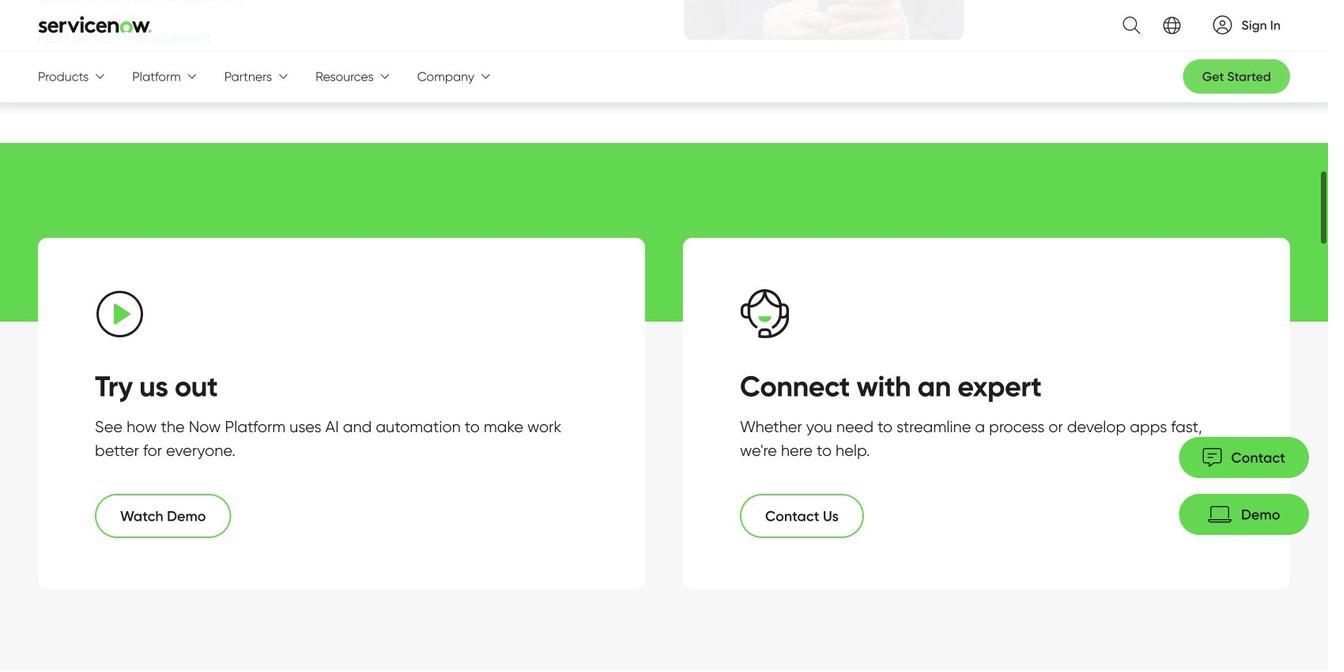 Task type: describe. For each thing, give the bounding box(es) containing it.
arc image
[[1213, 15, 1232, 34]]



Task type: locate. For each thing, give the bounding box(es) containing it.
servicenow image
[[38, 16, 152, 33]]

search image
[[1114, 7, 1140, 43]]



Task type: vqa. For each thing, say whether or not it's contained in the screenshot.
Search across ServiceNow Text Field
no



